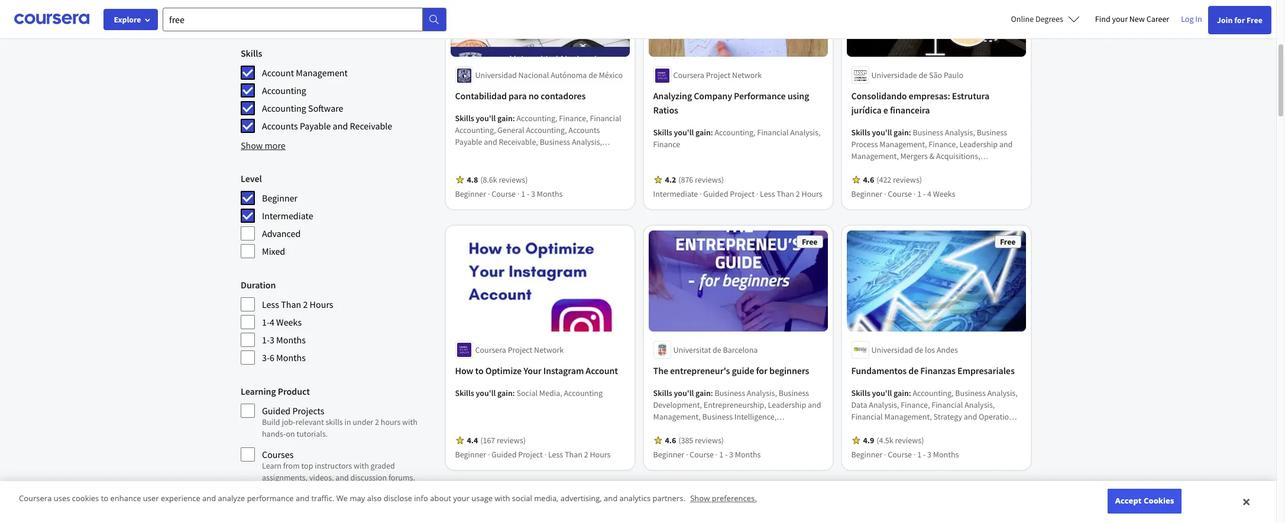 Task type: vqa. For each thing, say whether or not it's contained in the screenshot.


Task type: locate. For each thing, give the bounding box(es) containing it.
online degrees
[[1011, 14, 1064, 24]]

de for the entrepreneur's guide for beginners
[[713, 345, 722, 355]]

: down entrepreneur's
[[711, 388, 714, 399]]

beginner for contabilidad para no contadores
[[456, 189, 487, 200]]

management, up organizational
[[654, 412, 701, 422]]

beginner for consolidando empresas: estrutura jurídica e financeira
[[852, 189, 883, 200]]

in-
[[276, 505, 285, 515]]

learning,
[[949, 187, 981, 197]]

account inside skills group
[[262, 67, 294, 79]]

coursera left uses
[[19, 494, 52, 504]]

about
[[430, 494, 451, 504]]

estrutura
[[953, 90, 990, 102]]

on
[[286, 429, 295, 440]]

0 vertical spatial with
[[402, 417, 418, 428]]

: left social
[[513, 388, 515, 399]]

1 horizontal spatial with
[[402, 417, 418, 428]]

0 horizontal spatial account
[[262, 67, 294, 79]]

planning, for contabilidad para no contadores
[[456, 161, 488, 171]]

1 horizontal spatial a
[[355, 505, 359, 515]]

payable up "4.8"
[[456, 137, 483, 148]]

operational inside accounting, business analysis, data analysis, finance, financial analysis, financial management, strategy and operations, calculus, operational analysis, entrepreneurial finance, leadership and management, microsoft excel
[[885, 424, 926, 434]]

you'll up process
[[873, 127, 893, 138]]

accounts
[[262, 120, 298, 132], [569, 125, 600, 136]]

1 down 4.8 (8.6k reviews)
[[522, 189, 526, 200]]

skills down 'how'
[[456, 388, 475, 399]]

4.2
[[666, 175, 677, 185]]

0 vertical spatial operations,
[[852, 175, 892, 185]]

1 vertical spatial network
[[535, 345, 564, 355]]

0 vertical spatial hours
[[802, 189, 823, 200]]

1 horizontal spatial beginner · course · 1 - 3 months
[[654, 450, 761, 460]]

3 for fundamentos
[[928, 450, 932, 460]]

de for fundamentos de finanzas empresariales
[[915, 345, 924, 355]]

intelligence,
[[735, 412, 777, 422]]

- for entrepreneur's
[[726, 450, 728, 460]]

development, up organizational
[[654, 400, 703, 410]]

accounting, business analysis, data analysis, finance, financial analysis, financial management, strategy and operations, calculus, operational analysis, entrepreneurial finance, leadership and management, microsoft excel
[[852, 388, 1020, 458]]

to right cookies
[[101, 494, 108, 504]]

accounting inside "business analysis, business development, entrepreneurship, leadership and management, business intelligence, entrepreneurial finance, market research, organizational development, planning, accounting"
[[654, 447, 692, 458]]

0 horizontal spatial 4.6
[[666, 435, 677, 446]]

join for free link
[[1208, 6, 1272, 34]]

0 vertical spatial for
[[1235, 15, 1245, 25]]

finance, inside "business analysis, business development, entrepreneurship, leadership and management, business intelligence, entrepreneurial finance, market research, organizational development, planning, accounting"
[[710, 424, 739, 434]]

business down empresariales
[[956, 388, 986, 399]]

0 vertical spatial development,
[[654, 400, 703, 410]]

1 horizontal spatial universidad
[[872, 345, 914, 355]]

0 vertical spatial network
[[733, 70, 762, 81]]

skills you'll gain : down fundamentos
[[852, 388, 913, 399]]

2 horizontal spatial hours
[[802, 189, 823, 200]]

network up performance
[[733, 70, 762, 81]]

to
[[476, 365, 484, 377], [101, 494, 108, 504]]

advanced
[[262, 228, 301, 240]]

coursera for to
[[476, 345, 507, 355]]

2 horizontal spatial with
[[495, 494, 510, 504]]

weeks inside duration group
[[276, 316, 302, 328]]

level group
[[241, 172, 434, 259]]

business up acquisitions,
[[977, 127, 1008, 138]]

1 horizontal spatial than
[[565, 450, 583, 460]]

financeira
[[891, 104, 931, 116]]

intermediate for intermediate
[[262, 210, 313, 222]]

account inside accounting, finance, financial accounting, general accounting, accounts payable and receivable, business analysis, financial analysis, operational analysis, planning, account management
[[490, 161, 518, 171]]

1 vertical spatial a
[[303, 516, 307, 524]]

guided down '4.2 (876 reviews)'
[[704, 189, 729, 200]]

- down the 4.9 (4.5k reviews)
[[924, 450, 926, 460]]

1 vertical spatial 4
[[270, 316, 274, 328]]

1 vertical spatial management
[[520, 161, 565, 171]]

0 horizontal spatial coursera
[[19, 494, 52, 504]]

skills down the
[[654, 388, 673, 399]]

coursera project network up your
[[476, 345, 564, 355]]

1 horizontal spatial accounts
[[569, 125, 600, 136]]

operational down the receivable,
[[521, 149, 562, 159]]

1-4 weeks
[[262, 316, 302, 328]]

beginner up advanced
[[262, 192, 298, 204]]

beginner · course · 1 - 3 months for entrepreneur's
[[654, 450, 761, 460]]

guided for analyzing
[[704, 189, 729, 200]]

0 vertical spatial guided
[[704, 189, 729, 200]]

course down the '4.6 (422 reviews)'
[[888, 189, 913, 200]]

1 vertical spatial guided
[[262, 405, 291, 417]]

usage
[[472, 494, 493, 504]]

duration group
[[241, 278, 434, 366]]

gain down fundamentos
[[894, 388, 909, 399]]

reviews) right (8.6k
[[499, 175, 528, 185]]

finance, down entrepreneurship,
[[710, 424, 739, 434]]

management
[[296, 67, 348, 79], [520, 161, 565, 171]]

process
[[852, 139, 879, 150]]

0 vertical spatial 4.6
[[864, 175, 875, 185]]

months for fundamentos de finanzas empresariales
[[934, 450, 960, 460]]

hours for how to optimize your instagram account
[[590, 450, 611, 460]]

log in link
[[1176, 12, 1208, 26]]

business right the receivable,
[[540, 137, 571, 148]]

1 vertical spatial strategy
[[934, 412, 963, 422]]

planning, inside accounting, finance, financial accounting, general accounting, accounts payable and receivable, business analysis, financial analysis, operational analysis, planning, account management
[[456, 161, 488, 171]]

using
[[788, 90, 810, 102]]

0 vertical spatial intermediate
[[654, 189, 699, 200]]

financial inside accounting, financial analysis, finance
[[758, 127, 789, 138]]

network up how to optimize your instagram account link at left
[[535, 345, 564, 355]]

3 inside duration group
[[270, 334, 274, 346]]

0 horizontal spatial less
[[262, 299, 279, 311]]

accounting,
[[517, 113, 558, 124], [456, 125, 496, 136], [526, 125, 567, 136], [715, 127, 756, 138], [913, 388, 954, 399]]

What do you want to learn? text field
[[163, 7, 423, 31]]

accounting right the learning,
[[983, 187, 1021, 197]]

advertising,
[[561, 494, 602, 504]]

4.6 for the entrepreneur's guide for beginners
[[666, 435, 677, 446]]

beginner · course · 1 - 3 months
[[456, 189, 563, 200], [654, 450, 761, 460], [852, 450, 960, 460]]

skills for consolidando empresas: estrutura jurídica e financeira
[[852, 127, 871, 138]]

2 vertical spatial leadership
[[883, 435, 921, 446]]

hours inside duration group
[[310, 299, 333, 311]]

1 vertical spatial with
[[354, 461, 369, 471]]

course for para
[[492, 189, 516, 200]]

online degrees button
[[1002, 6, 1090, 32]]

planning, inside "business analysis, business development, entrepreneurship, leadership and management, business intelligence, entrepreneurial finance, market research, organizational development, planning, accounting"
[[756, 435, 789, 446]]

0 horizontal spatial coursera project network
[[476, 345, 564, 355]]

são
[[930, 70, 943, 81]]

course for entrepreneur's
[[690, 450, 714, 460]]

coursera uses cookies to enhance user experience and analyze performance and traffic. we may also disclose info about your usage with social media, advertising, and analytics partners. show preferences.
[[19, 494, 757, 504]]

you'll up the finance
[[674, 127, 694, 138]]

0 horizontal spatial operational
[[521, 149, 562, 159]]

coursera for company
[[674, 70, 705, 81]]

accounting up accounting software
[[262, 85, 306, 96]]

course down the 4.9 (4.5k reviews)
[[888, 450, 913, 460]]

1 vertical spatial universidad
[[872, 345, 914, 355]]

·
[[488, 189, 490, 200], [518, 189, 520, 200], [700, 189, 702, 200], [757, 189, 759, 200], [885, 189, 887, 200], [914, 189, 916, 200], [488, 450, 490, 460], [545, 450, 547, 460], [687, 450, 689, 460], [716, 450, 718, 460], [885, 450, 887, 460], [914, 450, 916, 460]]

network for optimize
[[535, 345, 564, 355]]

0 horizontal spatial network
[[535, 345, 564, 355]]

leadership
[[960, 139, 998, 150], [768, 400, 807, 410], [883, 435, 921, 446]]

0 horizontal spatial development,
[[654, 400, 703, 410]]

accounting, for contabilidad
[[517, 113, 558, 124]]

you'll for analyzing
[[674, 127, 694, 138]]

product
[[278, 386, 310, 398]]

1 for entrepreneur's
[[720, 450, 724, 460]]

research,
[[766, 424, 800, 434]]

1 horizontal spatial your
[[1112, 14, 1128, 24]]

reviews) for company
[[695, 175, 724, 185]]

of
[[347, 505, 354, 515], [331, 516, 337, 524]]

course down 4.6 (385 reviews)
[[690, 450, 714, 460]]

accounting, down analyzing company performance using ratios link
[[715, 127, 756, 138]]

gain down entrepreneur's
[[696, 388, 711, 399]]

may
[[350, 494, 365, 504]]

receivable
[[350, 120, 392, 132]]

accounting down organizational
[[654, 447, 692, 458]]

1 vertical spatial development,
[[706, 435, 755, 446]]

gain for contabilidad
[[498, 113, 513, 124]]

1 vertical spatial planning,
[[756, 435, 789, 446]]

consolidando empresas: estrutura jurídica e financeira
[[852, 90, 990, 116]]

1 vertical spatial account
[[490, 161, 518, 171]]

beginner down 4.9
[[852, 450, 883, 460]]

2 horizontal spatial beginner · course · 1 - 3 months
[[852, 450, 960, 460]]

0 vertical spatial coursera project network
[[674, 70, 762, 81]]

planning, up "4.8"
[[456, 161, 488, 171]]

finance, down contadores
[[560, 113, 589, 124]]

and
[[333, 120, 348, 132], [484, 137, 498, 148], [1000, 139, 1013, 150], [894, 163, 908, 174], [985, 163, 998, 174], [808, 400, 822, 410], [964, 412, 978, 422], [923, 435, 936, 446], [336, 473, 349, 483], [202, 494, 216, 504], [296, 494, 309, 504], [604, 494, 618, 504], [367, 516, 381, 524]]

career
[[1147, 14, 1170, 24]]

0 vertical spatial of
[[347, 505, 354, 515]]

1 horizontal spatial management
[[520, 161, 565, 171]]

weeks down compliance,
[[934, 189, 956, 200]]

0 horizontal spatial to
[[101, 494, 108, 504]]

0 vertical spatial less
[[761, 189, 775, 200]]

1 horizontal spatial hours
[[590, 450, 611, 460]]

discussion
[[351, 473, 387, 483]]

your right find
[[1112, 14, 1128, 24]]

finance, down calculus,
[[852, 435, 881, 446]]

0 horizontal spatial management
[[296, 67, 348, 79]]

accounting, inside accounting, financial analysis, finance
[[715, 127, 756, 138]]

gain down financeira
[[894, 127, 909, 138]]

0 vertical spatial management
[[296, 67, 348, 79]]

reviews) right (385
[[695, 435, 724, 446]]

accept cookies
[[1116, 496, 1175, 507]]

months for the entrepreneur's guide for beginners
[[736, 450, 761, 460]]

0 horizontal spatial leadership
[[768, 400, 807, 410]]

beginner down organizational
[[654, 450, 685, 460]]

0 vertical spatial 4
[[928, 189, 932, 200]]

analyzing company performance using ratios link
[[654, 89, 823, 117]]

financial up calculus,
[[852, 412, 883, 422]]

1- up '1-3 months'
[[262, 316, 270, 328]]

business analysis, business development, entrepreneurship, leadership and management, business intelligence, entrepreneurial finance, market research, organizational development, planning, accounting
[[654, 388, 822, 458]]

reviews) for entrepreneur's
[[695, 435, 724, 446]]

beginner · course · 1 - 3 months down the 4.9 (4.5k reviews)
[[852, 450, 960, 460]]

0 vertical spatial leadership
[[960, 139, 998, 150]]

entrepreneurial up organizational
[[654, 424, 708, 434]]

skills up process
[[852, 127, 871, 138]]

de
[[589, 70, 598, 81], [919, 70, 928, 81], [713, 345, 722, 355], [915, 345, 924, 355], [909, 365, 919, 377]]

market
[[741, 424, 764, 434]]

reviews) right (876
[[695, 175, 724, 185]]

with
[[402, 417, 418, 428], [354, 461, 369, 471], [495, 494, 510, 504]]

and inside get in-depth knowledge of a subject by completing a series of courses and projects.
[[367, 516, 381, 524]]

1 horizontal spatial coursera project network
[[674, 70, 762, 81]]

0 horizontal spatial entrepreneurial
[[654, 424, 708, 434]]

finanzas
[[921, 365, 956, 377]]

subject
[[361, 505, 386, 515]]

beginner for the entrepreneur's guide for beginners
[[654, 450, 685, 460]]

reviews) right (4.5k
[[896, 435, 925, 446]]

management inside skills group
[[296, 67, 348, 79]]

2
[[796, 189, 801, 200], [303, 299, 308, 311], [375, 417, 379, 428], [585, 450, 589, 460]]

- for para
[[527, 189, 530, 200]]

info
[[414, 494, 428, 504]]

the
[[654, 365, 669, 377]]

you'll down optimize
[[476, 388, 496, 399]]

beginner · course · 1 - 3 months down 4.6 (385 reviews)
[[654, 450, 761, 460]]

account right instagram
[[586, 365, 619, 377]]

leadership up acquisitions,
[[960, 139, 998, 150]]

course down 4.8 (8.6k reviews)
[[492, 189, 516, 200]]

leadership inside business analysis, business process management, finance, leadership and management, mergers & acquisitions, regulations and compliance, strategy and operations, entrepreneurial finance, negotiation, reinforcement learning, accounting
[[960, 139, 998, 150]]

management inside accounting, finance, financial accounting, general accounting, accounts payable and receivable, business analysis, financial analysis, operational analysis, planning, account management
[[520, 161, 565, 171]]

payable inside skills group
[[300, 120, 331, 132]]

operational up the 4.9 (4.5k reviews)
[[885, 424, 926, 434]]

more
[[265, 140, 286, 151]]

you'll for fundamentos
[[873, 388, 893, 399]]

1 vertical spatial intermediate
[[262, 210, 313, 222]]

project
[[706, 70, 731, 81], [731, 189, 755, 200], [508, 345, 533, 355], [519, 450, 543, 460]]

1 horizontal spatial intermediate
[[654, 189, 699, 200]]

0 vertical spatial a
[[355, 505, 359, 515]]

leadership inside accounting, business analysis, data analysis, finance, financial analysis, financial management, strategy and operations, calculus, operational analysis, entrepreneurial finance, leadership and management, microsoft excel
[[883, 435, 921, 446]]

accounting, inside accounting, business analysis, data analysis, finance, financial analysis, financial management, strategy and operations, calculus, operational analysis, entrepreneurial finance, leadership and management, microsoft excel
[[913, 388, 954, 399]]

1 vertical spatial 1-
[[262, 334, 270, 346]]

reviews) for to
[[497, 435, 526, 446]]

accounting, up the receivable,
[[526, 125, 567, 136]]

0 vertical spatial your
[[1112, 14, 1128, 24]]

how to optimize your instagram account
[[456, 365, 619, 377]]

1 vertical spatial operational
[[885, 424, 926, 434]]

management, up regulations
[[852, 151, 899, 162]]

of up courses
[[347, 505, 354, 515]]

reviews) right (167
[[497, 435, 526, 446]]

1 horizontal spatial 4.6
[[864, 175, 875, 185]]

reviews) for de
[[896, 435, 925, 446]]

online
[[1011, 14, 1034, 24]]

universidad up fundamentos
[[872, 345, 914, 355]]

1 1- from the top
[[262, 316, 270, 328]]

1 vertical spatial coursera project network
[[476, 345, 564, 355]]

los
[[926, 345, 936, 355]]

strategy down acquisitions,
[[954, 163, 983, 174]]

0 horizontal spatial than
[[281, 299, 301, 311]]

0 vertical spatial coursera
[[674, 70, 705, 81]]

operations, down regulations
[[852, 175, 892, 185]]

strategy inside accounting, business analysis, data analysis, finance, financial analysis, financial management, strategy and operations, calculus, operational analysis, entrepreneurial finance, leadership and management, microsoft excel
[[934, 412, 963, 422]]

1 horizontal spatial entrepreneurial
[[894, 175, 948, 185]]

intermediate inside level group
[[262, 210, 313, 222]]

1 horizontal spatial operational
[[885, 424, 926, 434]]

accounts down contadores
[[569, 125, 600, 136]]

2 vertical spatial less
[[549, 450, 564, 460]]

3-6 months
[[262, 352, 306, 364]]

your
[[524, 365, 542, 377]]

coursera project network
[[674, 70, 762, 81], [476, 345, 564, 355]]

financial down performance
[[758, 127, 789, 138]]

1 vertical spatial less
[[262, 299, 279, 311]]

skills you'll gain : for fundamentos
[[852, 388, 913, 399]]

less for how to optimize your instagram account
[[549, 450, 564, 460]]

skills down what do you want to learn? text box
[[241, 47, 262, 59]]

1 vertical spatial hours
[[310, 299, 333, 311]]

guided down 4.4 (167 reviews)
[[492, 450, 517, 460]]

gain left social
[[498, 388, 513, 399]]

0 vertical spatial 1-
[[262, 316, 270, 328]]

1 vertical spatial than
[[281, 299, 301, 311]]

0 vertical spatial show
[[241, 140, 263, 151]]

1 vertical spatial show
[[691, 494, 710, 504]]

0 horizontal spatial operations,
[[852, 175, 892, 185]]

strategy inside business analysis, business process management, finance, leadership and management, mergers & acquisitions, regulations and compliance, strategy and operations, entrepreneurial finance, negotiation, reinforcement learning, accounting
[[954, 163, 983, 174]]

account up 4.8 (8.6k reviews)
[[490, 161, 518, 171]]

beginner
[[456, 189, 487, 200], [852, 189, 883, 200], [262, 192, 298, 204], [456, 450, 487, 460], [654, 450, 685, 460], [852, 450, 883, 460]]

and inside "business analysis, business development, entrepreneurship, leadership and management, business intelligence, entrepreneurial finance, market research, organizational development, planning, accounting"
[[808, 400, 822, 410]]

0 vertical spatial account
[[262, 67, 294, 79]]

0 horizontal spatial universidad
[[476, 70, 517, 81]]

1 for para
[[522, 189, 526, 200]]

skills down contabilidad
[[456, 113, 475, 124]]

and inside accounting, finance, financial accounting, general accounting, accounts payable and receivable, business analysis, financial analysis, operational analysis, planning, account management
[[484, 137, 498, 148]]

payable
[[300, 120, 331, 132], [456, 137, 483, 148]]

free
[[1247, 15, 1263, 25], [802, 237, 818, 248], [1001, 237, 1016, 248], [604, 497, 620, 508]]

1 horizontal spatial account
[[490, 161, 518, 171]]

you'll down fundamentos
[[873, 388, 893, 399]]

guided inside learning product "group"
[[262, 405, 291, 417]]

accounting, down contabilidad
[[456, 125, 496, 136]]

and inside the learn from top instructors with graded assignments, videos, and discussion forums.
[[336, 473, 349, 483]]

join for free
[[1217, 15, 1263, 25]]

account
[[262, 67, 294, 79], [490, 161, 518, 171], [586, 365, 619, 377]]

1 horizontal spatial payable
[[456, 137, 483, 148]]

0 horizontal spatial guided
[[262, 405, 291, 417]]

intermediate
[[654, 189, 699, 200], [262, 210, 313, 222]]

None search field
[[163, 7, 447, 31]]

intermediate up advanced
[[262, 210, 313, 222]]

accounting inside business analysis, business process management, finance, leadership and management, mergers & acquisitions, regulations and compliance, strategy and operations, entrepreneurial finance, negotiation, reinforcement learning, accounting
[[983, 187, 1021, 197]]

1 vertical spatial for
[[757, 365, 768, 377]]

management up software
[[296, 67, 348, 79]]

skills for fundamentos de finanzas empresariales
[[852, 388, 871, 399]]

1 vertical spatial operations,
[[979, 412, 1020, 422]]

1 vertical spatial leadership
[[768, 400, 807, 410]]

a down may
[[355, 505, 359, 515]]

development, down market
[[706, 435, 755, 446]]

business analysis, business process management, finance, leadership and management, mergers & acquisitions, regulations and compliance, strategy and operations, entrepreneurial finance, negotiation, reinforcement learning, accounting
[[852, 127, 1021, 197]]

1 vertical spatial weeks
[[276, 316, 302, 328]]

than
[[777, 189, 795, 200], [281, 299, 301, 311], [565, 450, 583, 460]]

the entrepreneur's guide for beginners
[[654, 365, 810, 377]]

excel
[[852, 447, 869, 458]]

the entrepreneur's guide for beginners link
[[654, 364, 823, 378]]

operational for de
[[885, 424, 926, 434]]

4 inside duration group
[[270, 316, 274, 328]]

accounting down instagram
[[564, 388, 603, 399]]

account up accounting software
[[262, 67, 294, 79]]

operational inside accounting, finance, financial accounting, general accounting, accounts payable and receivable, business analysis, financial analysis, operational analysis, planning, account management
[[521, 149, 562, 159]]

contabilidad para no contadores
[[456, 90, 586, 102]]

beginner down the (422
[[852, 189, 883, 200]]

planning, for the entrepreneur's guide for beginners
[[756, 435, 789, 446]]

barcelona
[[724, 345, 758, 355]]

0 vertical spatial than
[[777, 189, 795, 200]]

de left barcelona
[[713, 345, 722, 355]]

business up the '&'
[[913, 127, 944, 138]]

payable inside accounting, finance, financial accounting, general accounting, accounts payable and receivable, business analysis, financial analysis, operational analysis, planning, account management
[[456, 137, 483, 148]]

0 horizontal spatial weeks
[[276, 316, 302, 328]]

beginner down "4.8"
[[456, 189, 487, 200]]

4 up '1-3 months'
[[270, 316, 274, 328]]

than for how to optimize your instagram account
[[565, 450, 583, 460]]

finance,
[[560, 113, 589, 124], [929, 139, 958, 150], [950, 175, 979, 185], [901, 400, 931, 410], [710, 424, 739, 434], [852, 435, 881, 446]]

relevant
[[296, 417, 324, 428]]

1 for empresas:
[[918, 189, 922, 200]]

:
[[513, 113, 515, 124], [711, 127, 714, 138], [909, 127, 912, 138], [513, 388, 515, 399], [711, 388, 714, 399], [909, 388, 912, 399]]

2 1- from the top
[[262, 334, 270, 346]]

with up discussion
[[354, 461, 369, 471]]

operations,
[[852, 175, 892, 185], [979, 412, 1020, 422]]

1 horizontal spatial 4
[[928, 189, 932, 200]]

leadership up research,
[[768, 400, 807, 410]]

strategy down the finanzas
[[934, 412, 963, 422]]

2 horizontal spatial entrepreneurial
[[960, 424, 1014, 434]]

1 vertical spatial coursera
[[476, 345, 507, 355]]

1 for de
[[918, 450, 922, 460]]

- down 4.8 (8.6k reviews)
[[527, 189, 530, 200]]

log in
[[1182, 14, 1202, 24]]

gain for fundamentos
[[894, 388, 909, 399]]

payable down software
[[300, 120, 331, 132]]

skills for the entrepreneur's guide for beginners
[[654, 388, 673, 399]]

media,
[[540, 388, 563, 399]]

1 vertical spatial payable
[[456, 137, 483, 148]]

4.6
[[864, 175, 875, 185], [666, 435, 677, 446]]

course for empresas:
[[888, 189, 913, 200]]

a
[[355, 505, 359, 515], [303, 516, 307, 524]]

planning,
[[456, 161, 488, 171], [756, 435, 789, 446]]

1 vertical spatial of
[[331, 516, 337, 524]]

beginner for fundamentos de finanzas empresariales
[[852, 450, 883, 460]]

autónoma
[[551, 70, 587, 81]]

de for consolidando empresas: estrutura jurídica e financeira
[[919, 70, 928, 81]]

reviews) up beginner · course · 1 - 4 weeks
[[894, 175, 923, 185]]

1 horizontal spatial to
[[476, 365, 484, 377]]

degrees
[[1036, 14, 1064, 24]]

2 vertical spatial hours
[[590, 450, 611, 460]]

gain for analyzing
[[696, 127, 711, 138]]

: down the analyzing company performance using ratios
[[711, 127, 714, 138]]

accounting, down contabilidad para no contadores link
[[517, 113, 558, 124]]

méxico
[[599, 70, 623, 81]]

0 horizontal spatial with
[[354, 461, 369, 471]]

2 horizontal spatial leadership
[[960, 139, 998, 150]]

with inside the learn from top instructors with graded assignments, videos, and discussion forums.
[[354, 461, 369, 471]]

show inside show more button
[[241, 140, 263, 151]]

coursera project network for performance
[[674, 70, 762, 81]]

3-
[[262, 352, 270, 364]]

0 horizontal spatial of
[[331, 516, 337, 524]]

management, up mergers
[[880, 139, 928, 150]]

than inside duration group
[[281, 299, 301, 311]]



Task type: describe. For each thing, give the bounding box(es) containing it.
knowledge
[[307, 505, 345, 515]]

business up entrepreneurship,
[[715, 388, 746, 399]]

learning product group
[[241, 385, 434, 524]]

beginner · course · 1 - 4 weeks
[[852, 189, 956, 200]]

finance, up the learning,
[[950, 175, 979, 185]]

1- for 3
[[262, 334, 270, 346]]

skills you'll gain : for analyzing
[[654, 127, 715, 138]]

leadership inside "business analysis, business development, entrepreneurship, leadership and management, business intelligence, entrepreneurial finance, market research, organizational development, planning, accounting"
[[768, 400, 807, 410]]

explore button
[[104, 9, 158, 30]]

instagram
[[544, 365, 584, 377]]

skills you'll gain : for consolidando
[[852, 127, 913, 138]]

1 horizontal spatial show
[[691, 494, 710, 504]]

hands-
[[262, 429, 286, 440]]

business down beginners
[[779, 388, 810, 399]]

how
[[456, 365, 474, 377]]

management, inside "business analysis, business development, entrepreneurship, leadership and management, business intelligence, entrepreneurial finance, market research, organizational development, planning, accounting"
[[654, 412, 701, 422]]

beginner for how to optimize your instagram account
[[456, 450, 487, 460]]

network for performance
[[733, 70, 762, 81]]

0 vertical spatial to
[[476, 365, 484, 377]]

business inside accounting, business analysis, data analysis, finance, financial analysis, financial management, strategy and operations, calculus, operational analysis, entrepreneurial finance, leadership and management, microsoft excel
[[956, 388, 986, 399]]

company
[[694, 90, 733, 102]]

1 horizontal spatial for
[[1235, 15, 1245, 25]]

show more
[[241, 140, 286, 151]]

get
[[262, 505, 274, 515]]

fundamentos de finanzas empresariales
[[852, 365, 1015, 377]]

beginner · course · 1 - 3 months for de
[[852, 450, 960, 460]]

less for analyzing company performance using ratios
[[761, 189, 775, 200]]

financial up "4.8"
[[456, 149, 487, 159]]

receivable,
[[499, 137, 539, 148]]

show more button
[[241, 138, 286, 153]]

cookies
[[1144, 496, 1175, 507]]

- for de
[[924, 450, 926, 460]]

(167
[[481, 435, 496, 446]]

optimize
[[486, 365, 522, 377]]

1 horizontal spatial of
[[347, 505, 354, 515]]

duration
[[241, 279, 276, 291]]

project down accounting, financial analysis, finance
[[731, 189, 755, 200]]

learn from top instructors with graded assignments, videos, and discussion forums.
[[262, 461, 415, 483]]

data
[[852, 400, 868, 410]]

accounting up more
[[262, 102, 306, 114]]

accounts inside skills group
[[262, 120, 298, 132]]

business down entrepreneurship,
[[703, 412, 733, 422]]

coursera project network for optimize
[[476, 345, 564, 355]]

finance, inside accounting, finance, financial accounting, general accounting, accounts payable and receivable, business analysis, financial analysis, operational analysis, planning, account management
[[560, 113, 589, 124]]

2 inside duration group
[[303, 299, 308, 311]]

paulo
[[944, 70, 964, 81]]

analysis, inside accounting, financial analysis, finance
[[791, 127, 821, 138]]

de left méxico
[[589, 70, 598, 81]]

mergers
[[901, 151, 928, 162]]

4.9 (4.5k reviews)
[[864, 435, 925, 446]]

social
[[512, 494, 532, 504]]

: for contabilidad
[[513, 113, 515, 124]]

business inside accounting, finance, financial accounting, general accounting, accounts payable and receivable, business analysis, financial analysis, operational analysis, planning, account management
[[540, 137, 571, 148]]

4.6 for consolidando empresas: estrutura jurídica e financeira
[[864, 175, 875, 185]]

you'll for consolidando
[[873, 127, 893, 138]]

4.9
[[864, 435, 875, 446]]

entrepreneurial inside accounting, business analysis, data analysis, finance, financial analysis, financial management, strategy and operations, calculus, operational analysis, entrepreneurial finance, leadership and management, microsoft excel
[[960, 424, 1014, 434]]

universitat de barcelona
[[674, 345, 758, 355]]

calculus,
[[852, 424, 883, 434]]

1 horizontal spatial development,
[[706, 435, 755, 446]]

contabilidad para no contadores link
[[456, 89, 625, 103]]

operations, inside accounting, business analysis, data analysis, finance, financial analysis, financial management, strategy and operations, calculus, operational analysis, entrepreneurial finance, leadership and management, microsoft excel
[[979, 412, 1020, 422]]

3 for contabilidad
[[532, 189, 536, 200]]

consolidando
[[852, 90, 908, 102]]

4.6 (422 reviews)
[[864, 175, 923, 185]]

with inside build job-relevant skills in under 2 hours with hands-on tutorials.
[[402, 417, 418, 428]]

universidade
[[872, 70, 918, 81]]

contadores
[[541, 90, 586, 102]]

skills you'll gain : for the
[[654, 388, 715, 399]]

courses
[[262, 449, 294, 461]]

your inside find your new career link
[[1112, 14, 1128, 24]]

entrepreneur's
[[671, 365, 730, 377]]

less than 2 hours
[[262, 299, 333, 311]]

management, up the 4.9 (4.5k reviews)
[[885, 412, 932, 422]]

also
[[367, 494, 382, 504]]

operational for para
[[521, 149, 562, 159]]

project up company
[[706, 70, 731, 81]]

- for empresas:
[[924, 189, 926, 200]]

financial down the finanzas
[[932, 400, 964, 410]]

0 horizontal spatial for
[[757, 365, 768, 377]]

universidad nacional autónoma de méxico
[[476, 70, 623, 81]]

para
[[509, 90, 527, 102]]

level
[[241, 173, 262, 185]]

guided for how
[[492, 450, 517, 460]]

projects
[[292, 405, 324, 417]]

experience
[[161, 494, 200, 504]]

(385
[[679, 435, 694, 446]]

graded
[[371, 461, 395, 471]]

general
[[498, 125, 525, 136]]

financial down méxico
[[590, 113, 622, 124]]

: for consolidando
[[909, 127, 912, 138]]

4.2 (876 reviews)
[[666, 175, 724, 185]]

coursera image
[[14, 10, 89, 29]]

accounts payable and receivable
[[262, 120, 392, 132]]

de down universidad de los andes at right bottom
[[909, 365, 919, 377]]

log
[[1182, 14, 1194, 24]]

guide
[[732, 365, 755, 377]]

universidad for fundamentos
[[872, 345, 914, 355]]

project up your
[[508, 345, 533, 355]]

you'll for contabilidad
[[476, 113, 496, 124]]

build job-relevant skills in under 2 hours with hands-on tutorials.
[[262, 417, 418, 440]]

in
[[345, 417, 351, 428]]

than for analyzing company performance using ratios
[[777, 189, 795, 200]]

months for contabilidad para no contadores
[[537, 189, 563, 200]]

beginner · course · 1 - 3 months for para
[[456, 189, 563, 200]]

skills you'll gain : for contabilidad
[[456, 113, 517, 124]]

guided projects
[[262, 405, 324, 417]]

gain for the
[[696, 388, 711, 399]]

depth
[[285, 505, 305, 515]]

in
[[1196, 14, 1202, 24]]

finance, down fundamentos de finanzas empresariales
[[901, 400, 931, 410]]

mixed
[[262, 246, 285, 257]]

by
[[388, 505, 396, 515]]

skills for contabilidad para no contadores
[[456, 113, 475, 124]]

accounting, for analyzing
[[715, 127, 756, 138]]

finance, up the '&'
[[929, 139, 958, 150]]

accounting, for fundamentos
[[913, 388, 954, 399]]

0 horizontal spatial a
[[303, 516, 307, 524]]

traffic.
[[311, 494, 334, 504]]

: for the
[[711, 388, 714, 399]]

accounting, finance, financial accounting, general accounting, accounts payable and receivable, business analysis, financial analysis, operational analysis, planning, account management
[[456, 113, 622, 171]]

courses
[[339, 516, 366, 524]]

course for de
[[888, 450, 913, 460]]

nacional
[[519, 70, 550, 81]]

consolidando empresas: estrutura jurídica e financeira link
[[852, 89, 1022, 117]]

(422
[[877, 175, 892, 185]]

entrepreneurship,
[[704, 400, 767, 410]]

1 vertical spatial to
[[101, 494, 108, 504]]

2 vertical spatial account
[[586, 365, 619, 377]]

reviews) for empresas:
[[894, 175, 923, 185]]

assignments,
[[262, 473, 308, 483]]

intermediate for intermediate · guided project · less than 2 hours
[[654, 189, 699, 200]]

: for fundamentos
[[909, 388, 912, 399]]

beginner · guided project · less than 2 hours
[[456, 450, 611, 460]]

accept cookies button
[[1108, 489, 1182, 514]]

analyzing company performance using ratios
[[654, 90, 810, 116]]

project down 4.4 (167 reviews)
[[519, 450, 543, 460]]

jurídica
[[852, 104, 882, 116]]

new
[[1130, 14, 1145, 24]]

0 horizontal spatial your
[[453, 494, 470, 504]]

find your new career link
[[1090, 12, 1176, 27]]

fundamentos de finanzas empresariales link
[[852, 364, 1022, 378]]

disclose
[[384, 494, 412, 504]]

operations, inside business analysis, business process management, finance, leadership and management, mergers & acquisitions, regulations and compliance, strategy and operations, entrepreneurial finance, negotiation, reinforcement learning, accounting
[[852, 175, 892, 185]]

skills group
[[241, 46, 434, 134]]

e
[[884, 104, 889, 116]]

no
[[529, 90, 539, 102]]

beginner inside level group
[[262, 192, 298, 204]]

: for analyzing
[[711, 127, 714, 138]]

entrepreneurial inside business analysis, business process management, finance, leadership and management, mergers & acquisitions, regulations and compliance, strategy and operations, entrepreneurial finance, negotiation, reinforcement learning, accounting
[[894, 175, 948, 185]]

0 vertical spatial weeks
[[934, 189, 956, 200]]

2 inside build job-relevant skills in under 2 hours with hands-on tutorials.
[[375, 417, 379, 428]]

4.6 (385 reviews)
[[666, 435, 724, 446]]

reviews) for para
[[499, 175, 528, 185]]

skills inside skills group
[[241, 47, 262, 59]]

analytics
[[620, 494, 651, 504]]

management, left microsoft
[[938, 435, 985, 446]]

4.4 (167 reviews)
[[467, 435, 526, 446]]

hours for analyzing company performance using ratios
[[802, 189, 823, 200]]

3 for the
[[730, 450, 734, 460]]

accounts inside accounting, finance, financial accounting, general accounting, accounts payable and receivable, business analysis, financial analysis, operational analysis, planning, account management
[[569, 125, 600, 136]]

4.8 (8.6k reviews)
[[467, 175, 528, 185]]

you'll for the
[[674, 388, 694, 399]]

media,
[[534, 494, 559, 504]]

universidad for contabilidad
[[476, 70, 517, 81]]

less inside duration group
[[262, 299, 279, 311]]

learning
[[241, 386, 276, 398]]

entrepreneurial inside "business analysis, business development, entrepreneurship, leadership and management, business intelligence, entrepreneurial finance, market research, organizational development, planning, accounting"
[[654, 424, 708, 434]]

gain for consolidando
[[894, 127, 909, 138]]

accounting, financial analysis, finance
[[654, 127, 821, 150]]

tutorials.
[[297, 429, 328, 440]]

2 vertical spatial coursera
[[19, 494, 52, 504]]

join
[[1217, 15, 1233, 25]]

enhance
[[110, 494, 141, 504]]

analysis, inside "business analysis, business development, entrepreneurship, leadership and management, business intelligence, entrepreneurial finance, market research, organizational development, planning, accounting"
[[747, 388, 778, 399]]

1- for 4
[[262, 316, 270, 328]]

explore
[[114, 14, 141, 25]]

universitat
[[674, 345, 712, 355]]

skills for analyzing company performance using ratios
[[654, 127, 673, 138]]

analysis, inside business analysis, business process management, finance, leadership and management, mergers & acquisitions, regulations and compliance, strategy and operations, entrepreneurial finance, negotiation, reinforcement learning, accounting
[[946, 127, 976, 138]]

and inside skills group
[[333, 120, 348, 132]]

empresas:
[[909, 90, 951, 102]]



